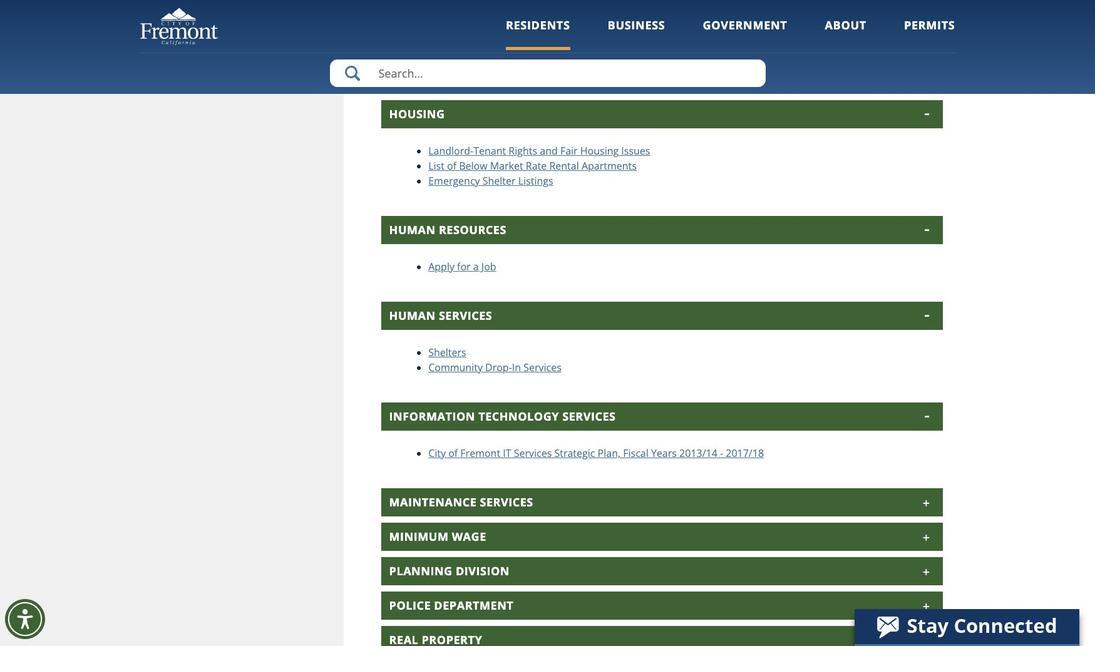 Task type: vqa. For each thing, say whether or not it's contained in the screenshot.
the filmed
no



Task type: describe. For each thing, give the bounding box(es) containing it.
fair
[[561, 144, 578, 158]]

services right it at left bottom
[[514, 447, 552, 460]]

emergency
[[429, 174, 480, 188]]

apartments
[[582, 159, 637, 173]]

human for human resources
[[389, 222, 436, 237]]

in
[[512, 361, 521, 375]]

of inside 'landlord-tenant rights and fair housing issues list of below market rate rental apartments emergency shelter listings'
[[447, 159, 457, 173]]

listings
[[519, 174, 554, 188]]

government
[[703, 18, 788, 33]]

landlord-tenant rights and fair housing issues link
[[429, 144, 651, 158]]

shelters
[[429, 346, 466, 359]]

2017/18
[[726, 447, 764, 460]]

information
[[389, 409, 475, 424]]

maintenance services
[[389, 495, 534, 510]]

faqs
[[429, 13, 453, 27]]

human resources
[[389, 222, 507, 237]]

and
[[540, 144, 558, 158]]

services inside faqs enews subscriptions press room make a donation to human services
[[560, 58, 598, 72]]

emergency shelter listings link
[[429, 174, 554, 188]]

0 horizontal spatial housing
[[389, 106, 445, 121]]

minimum wage
[[389, 529, 487, 544]]

about link
[[825, 18, 867, 50]]

1 vertical spatial a
[[473, 260, 479, 274]]

police
[[389, 598, 431, 613]]

human for human services
[[389, 308, 436, 323]]

rights
[[509, 144, 538, 158]]

drop-
[[486, 361, 512, 375]]

community
[[429, 361, 483, 375]]

-
[[720, 447, 724, 460]]

police department
[[389, 598, 514, 613]]

strategic
[[555, 447, 595, 460]]

services inside the shelters community drop-in services
[[524, 361, 562, 375]]

permits
[[905, 18, 956, 33]]

about
[[825, 18, 867, 33]]

apply for a job
[[429, 260, 496, 274]]

enews subscriptions link
[[429, 28, 526, 42]]

apply
[[429, 260, 455, 274]]

plan,
[[598, 447, 621, 460]]

human inside faqs enews subscriptions press room make a donation to human services
[[523, 58, 557, 72]]

technology
[[479, 409, 559, 424]]

below
[[459, 159, 488, 173]]

information technology services
[[389, 409, 616, 424]]

resources
[[439, 222, 507, 237]]

donation
[[465, 58, 508, 72]]

department
[[434, 598, 514, 613]]

enews
[[429, 28, 460, 42]]

planning
[[389, 564, 453, 579]]

it
[[503, 447, 511, 460]]

division
[[456, 564, 510, 579]]



Task type: locate. For each thing, give the bounding box(es) containing it.
list of below market rate rental apartments link
[[429, 159, 637, 173]]

services up shelters link
[[439, 308, 493, 323]]

government link
[[703, 18, 788, 50]]

a
[[457, 58, 462, 72], [473, 260, 479, 274]]

city of fremont it services strategic plan, fiscal years 2013/14 - 2017/18 link
[[429, 447, 764, 460]]

make a donation to human services link
[[429, 58, 598, 72]]

1 horizontal spatial housing
[[581, 144, 619, 158]]

human up apply
[[389, 222, 436, 237]]

maintenance
[[389, 495, 477, 510]]

rate
[[526, 159, 547, 173]]

rental
[[550, 159, 579, 173]]

of
[[447, 159, 457, 173], [449, 447, 458, 460]]

list
[[429, 159, 445, 173]]

landlord-tenant rights and fair housing issues list of below market rate rental apartments emergency shelter listings
[[429, 144, 651, 188]]

human right to
[[523, 58, 557, 72]]

of right "city"
[[449, 447, 458, 460]]

services down it at left bottom
[[480, 495, 534, 510]]

for
[[457, 260, 471, 274]]

a right the 'for'
[[473, 260, 479, 274]]

residents
[[506, 18, 570, 33]]

human services
[[389, 308, 493, 323]]

of down landlord-
[[447, 159, 457, 173]]

issues
[[622, 144, 651, 158]]

0 horizontal spatial a
[[457, 58, 462, 72]]

market
[[490, 159, 524, 173]]

city of fremont it services strategic plan, fiscal years 2013/14 - 2017/18
[[429, 447, 764, 460]]

services up "city of fremont it services strategic plan, fiscal years 2013/14 - 2017/18"
[[563, 409, 616, 424]]

job
[[482, 260, 496, 274]]

landlord-
[[429, 144, 474, 158]]

permits link
[[905, 18, 956, 50]]

business
[[608, 18, 666, 33]]

press
[[429, 43, 454, 57]]

housing up landlord-
[[389, 106, 445, 121]]

a down press room "link"
[[457, 58, 462, 72]]

services right in
[[524, 361, 562, 375]]

press room link
[[429, 43, 484, 57]]

community drop-in services link
[[429, 361, 562, 375]]

faqs link
[[429, 13, 453, 27]]

to
[[511, 58, 520, 72]]

fiscal
[[623, 447, 649, 460]]

shelter
[[483, 174, 516, 188]]

subscriptions
[[463, 28, 526, 42]]

2013/14
[[680, 447, 718, 460]]

human
[[523, 58, 557, 72], [389, 222, 436, 237], [389, 308, 436, 323]]

city
[[429, 447, 446, 460]]

residents link
[[506, 18, 570, 50]]

planning division
[[389, 564, 510, 579]]

room
[[457, 43, 484, 57]]

0 vertical spatial housing
[[389, 106, 445, 121]]

years
[[651, 447, 677, 460]]

Search text field
[[330, 60, 766, 87]]

1 vertical spatial human
[[389, 222, 436, 237]]

human up shelters
[[389, 308, 436, 323]]

1 vertical spatial housing
[[581, 144, 619, 158]]

business link
[[608, 18, 666, 50]]

1 vertical spatial of
[[449, 447, 458, 460]]

services
[[560, 58, 598, 72], [439, 308, 493, 323], [524, 361, 562, 375], [563, 409, 616, 424], [514, 447, 552, 460], [480, 495, 534, 510]]

a inside faqs enews subscriptions press room make a donation to human services
[[457, 58, 462, 72]]

wage
[[452, 529, 487, 544]]

2 vertical spatial human
[[389, 308, 436, 323]]

minimum
[[389, 529, 449, 544]]

shelters community drop-in services
[[429, 346, 562, 375]]

apply for a job link
[[429, 260, 496, 274]]

tenant
[[474, 144, 506, 158]]

fremont
[[461, 447, 501, 460]]

0 vertical spatial of
[[447, 159, 457, 173]]

shelters link
[[429, 346, 466, 359]]

make
[[429, 58, 454, 72]]

0 vertical spatial a
[[457, 58, 462, 72]]

0 vertical spatial human
[[523, 58, 557, 72]]

housing up apartments
[[581, 144, 619, 158]]

housing
[[389, 106, 445, 121], [581, 144, 619, 158]]

stay connected image
[[855, 610, 1079, 645]]

services down residents link
[[560, 58, 598, 72]]

faqs enews subscriptions press room make a donation to human services
[[429, 13, 598, 72]]

housing inside 'landlord-tenant rights and fair housing issues list of below market rate rental apartments emergency shelter listings'
[[581, 144, 619, 158]]

1 horizontal spatial a
[[473, 260, 479, 274]]



